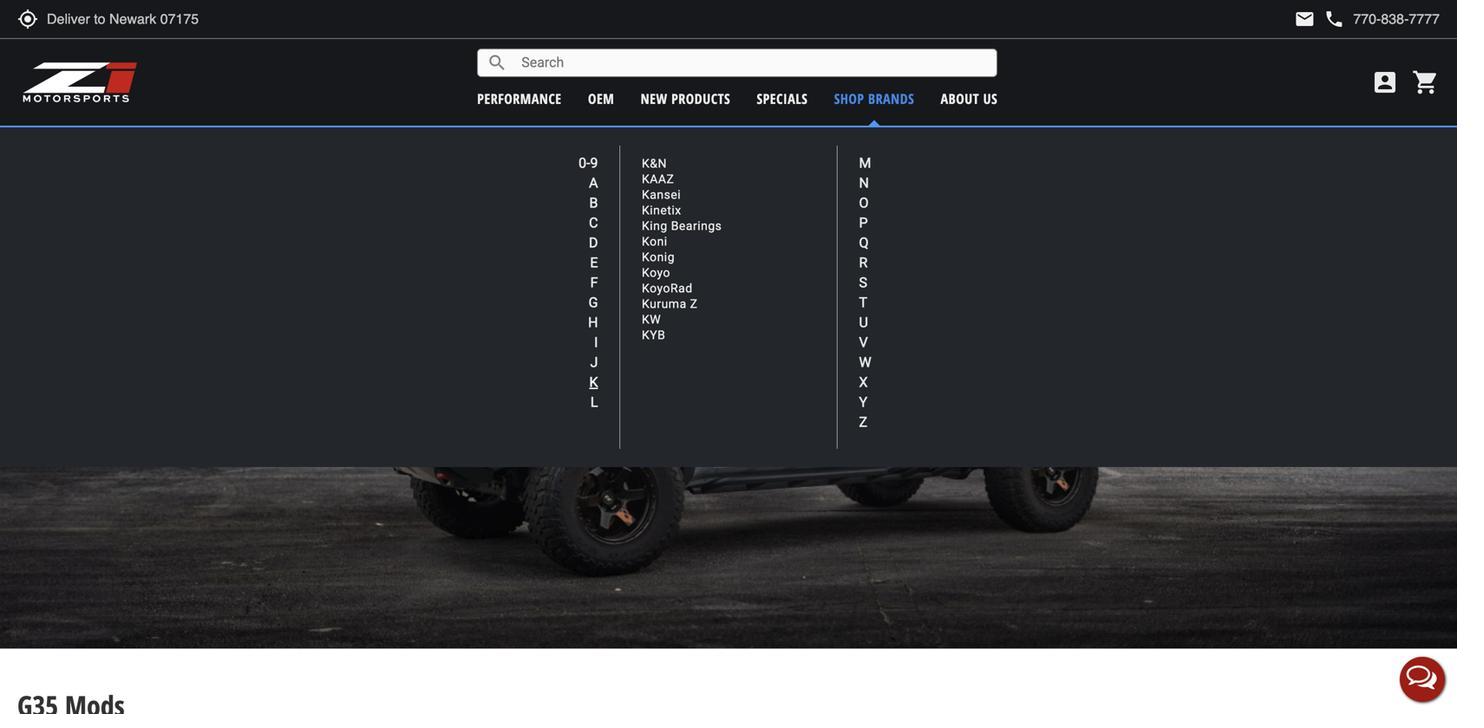 Task type: vqa. For each thing, say whether or not it's contained in the screenshot.
COLD
no



Task type: describe. For each thing, give the bounding box(es) containing it.
(change model) link
[[801, 135, 879, 152]]

k&n
[[642, 156, 667, 171]]

kyb
[[642, 328, 666, 343]]

koni
[[642, 235, 668, 249]]

about us link
[[941, 89, 998, 108]]

kuruma z link
[[642, 297, 698, 311]]

z1 motorsports logo image
[[22, 61, 138, 104]]

shopping_cart link
[[1408, 69, 1440, 96]]

k&n kaaz kansei kinetix king bearings koni konig koyo koyorad kuruma z kw kyb
[[642, 156, 722, 343]]

new
[[641, 89, 668, 108]]

about
[[941, 89, 980, 108]]

phone
[[1324, 9, 1345, 30]]

account_box
[[1372, 69, 1400, 96]]

bearings
[[671, 219, 722, 233]]

l
[[591, 394, 598, 411]]

koyo
[[642, 266, 671, 280]]

performance link
[[477, 89, 562, 108]]

p
[[859, 215, 868, 231]]

shop
[[834, 89, 865, 108]]

c
[[589, 215, 598, 231]]

kuruma
[[642, 297, 687, 311]]

koni link
[[642, 235, 668, 249]]

koyorad link
[[642, 281, 693, 296]]

r
[[859, 255, 868, 271]]

specials link
[[757, 89, 808, 108]]

b
[[590, 195, 598, 211]]

j
[[591, 354, 598, 371]]

9
[[590, 155, 598, 171]]

king
[[642, 219, 668, 233]]

king bearings link
[[642, 219, 722, 233]]

Search search field
[[508, 50, 997, 76]]

z inside m n o p q r s t u v w x y z
[[859, 414, 868, 431]]

(change model)
[[801, 135, 879, 152]]

q
[[859, 235, 869, 251]]

i
[[594, 334, 598, 351]]

shop brands
[[834, 89, 915, 108]]

k
[[590, 374, 598, 391]]

m n o p q r s t u v w x y z
[[859, 155, 872, 431]]

'tis the season spread some cheer with our massive selection of z1 products image
[[0, 0, 1458, 120]]

a
[[589, 175, 598, 191]]

products
[[672, 89, 731, 108]]

g
[[589, 295, 598, 311]]

shop brands link
[[834, 89, 915, 108]]

k&n link
[[642, 156, 667, 171]]

konig link
[[642, 250, 675, 264]]

0-9 a b c d e f g h i j k l
[[579, 155, 598, 411]]

account_box link
[[1367, 69, 1404, 96]]



Task type: locate. For each thing, give the bounding box(es) containing it.
kw
[[642, 313, 661, 327]]

e
[[590, 255, 598, 271]]

konig
[[642, 250, 675, 264]]

koyo link
[[642, 266, 671, 280]]

about us
[[941, 89, 998, 108]]

s
[[859, 275, 868, 291]]

0 vertical spatial z
[[690, 297, 698, 311]]

kyb link
[[642, 328, 666, 343]]

kinetix link
[[642, 203, 682, 218]]

mail link
[[1295, 9, 1316, 30]]

new products link
[[641, 89, 731, 108]]

oem
[[588, 89, 615, 108]]

0 horizontal spatial z
[[690, 297, 698, 311]]

my_location
[[17, 9, 38, 30]]

specials
[[757, 89, 808, 108]]

mail phone
[[1295, 9, 1345, 30]]

koyorad
[[642, 281, 693, 296]]

x
[[859, 374, 868, 391]]

kw link
[[642, 313, 661, 327]]

performance
[[477, 89, 562, 108]]

new products
[[641, 89, 731, 108]]

model)
[[844, 135, 879, 152]]

u
[[859, 315, 868, 331]]

kaaz
[[642, 172, 675, 186]]

o
[[859, 195, 869, 211]]

1 vertical spatial z
[[859, 414, 868, 431]]

n
[[859, 175, 869, 191]]

(change
[[801, 135, 841, 152]]

f
[[591, 275, 598, 291]]

t
[[859, 295, 868, 311]]

m
[[859, 155, 872, 171]]

kaaz link
[[642, 172, 675, 186]]

0-
[[579, 155, 590, 171]]

kinetix
[[642, 203, 682, 218]]

brands
[[869, 89, 915, 108]]

z down y
[[859, 414, 868, 431]]

kansei
[[642, 188, 681, 202]]

w
[[859, 354, 872, 371]]

z
[[690, 297, 698, 311], [859, 414, 868, 431]]

v
[[859, 334, 868, 351]]

mail
[[1295, 9, 1316, 30]]

d
[[589, 235, 598, 251]]

h
[[588, 315, 598, 331]]

1 horizontal spatial z
[[859, 414, 868, 431]]

oem link
[[588, 89, 615, 108]]

win this truck shop now to get automatically entered image
[[0, 149, 1458, 650]]

kansei link
[[642, 188, 681, 202]]

search
[[487, 52, 508, 73]]

phone link
[[1324, 9, 1440, 30]]

us
[[984, 89, 998, 108]]

z inside k&n kaaz kansei kinetix king bearings koni konig koyo koyorad kuruma z kw kyb
[[690, 297, 698, 311]]

shopping_cart
[[1413, 69, 1440, 96]]

y
[[859, 394, 868, 411]]

z right kuruma
[[690, 297, 698, 311]]



